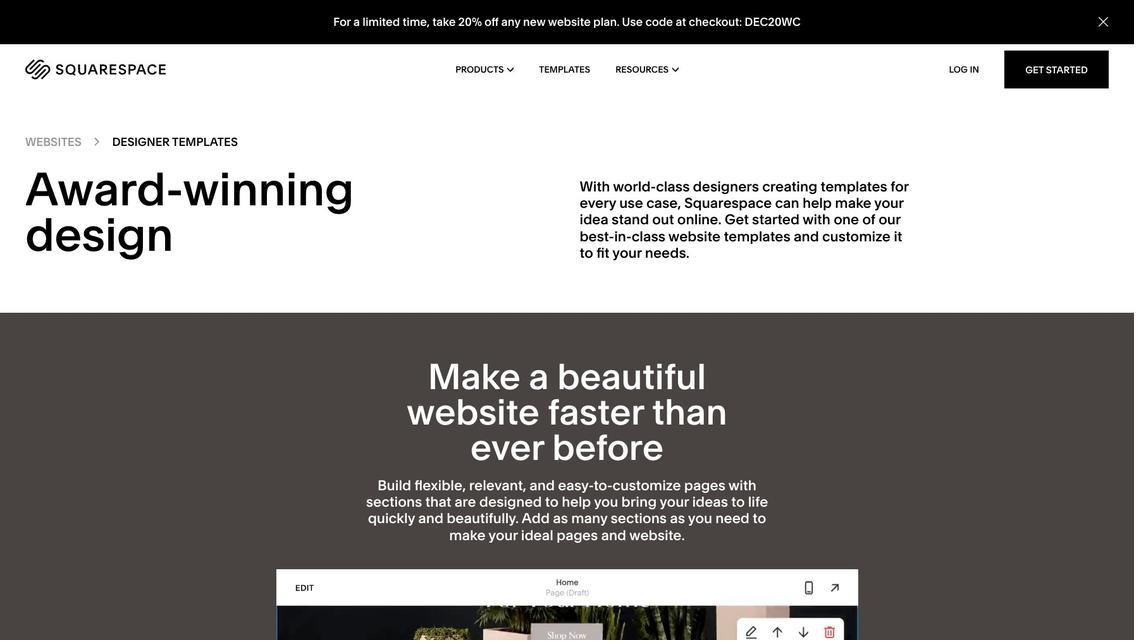 Task type: locate. For each thing, give the bounding box(es) containing it.
1 horizontal spatial help
[[803, 195, 832, 212]]

templates link
[[539, 44, 590, 95]]

to left the fit
[[580, 245, 593, 262]]

make inside build flexible, relevant, and easy-to-customize pages with sections that are designed to help you bring your ideas to life quickly and beautifully. add as many sections as you need to make your ideal pages and website.
[[449, 528, 486, 545]]

log             in link
[[949, 64, 980, 75]]

0 horizontal spatial with
[[729, 477, 757, 495]]

fit
[[597, 245, 610, 262]]

a
[[354, 15, 360, 29], [529, 355, 549, 398]]

help left to-
[[562, 494, 591, 511]]

as
[[553, 511, 568, 528], [670, 511, 685, 528]]

make a beautiful website faster than ever before
[[407, 355, 728, 469]]

0 horizontal spatial get
[[725, 212, 749, 229]]

0 vertical spatial website
[[548, 15, 591, 29]]

1 vertical spatial a
[[529, 355, 549, 398]]

with inside with world-class designers creating templates for every use case, squarespace can help make your idea stand out online. get started with one of our best-in-class website templates and customize it to fit your needs.
[[803, 212, 831, 229]]

1 vertical spatial help
[[562, 494, 591, 511]]

creating
[[763, 178, 818, 195]]

class down "case,"
[[632, 228, 666, 245]]

with up need
[[729, 477, 757, 495]]

and left easy-
[[530, 477, 555, 495]]

help inside with world-class designers creating templates for every use case, squarespace can help make your idea stand out online. get started with one of our best-in-class website templates and customize it to fit your needs.
[[803, 195, 832, 212]]

make down are in the left bottom of the page
[[449, 528, 486, 545]]

get inside with world-class designers creating templates for every use case, squarespace can help make your idea stand out online. get started with one of our best-in-class website templates and customize it to fit your needs.
[[725, 212, 749, 229]]

you left need
[[688, 511, 713, 528]]

in-
[[614, 228, 632, 245]]

0 vertical spatial make
[[835, 195, 872, 212]]

websites link
[[25, 135, 82, 149]]

started
[[752, 212, 800, 229]]

1 vertical spatial customize
[[613, 477, 681, 495]]

to up ideal
[[545, 494, 559, 511]]

a for for
[[354, 15, 360, 29]]

before
[[552, 426, 664, 469]]

1 horizontal spatial templates
[[539, 64, 590, 75]]

0 horizontal spatial templates
[[724, 228, 791, 245]]

0 vertical spatial customize
[[822, 228, 891, 245]]

help inside build flexible, relevant, and easy-to-customize pages with sections that are designed to help you bring your ideas to life quickly and beautifully. add as many sections as you need to make your ideal pages and website.
[[562, 494, 591, 511]]

with left one
[[803, 212, 831, 229]]

video element
[[276, 570, 858, 641]]

and down can
[[794, 228, 819, 245]]

with inside build flexible, relevant, and easy-to-customize pages with sections that are designed to help you bring your ideas to life quickly and beautifully. add as many sections as you need to make your ideal pages and website.
[[729, 477, 757, 495]]

make
[[428, 355, 521, 398]]

for
[[891, 178, 909, 195]]

0 vertical spatial with
[[803, 212, 831, 229]]

customize up website.
[[613, 477, 681, 495]]

get down designers
[[725, 212, 749, 229]]

1 vertical spatial class
[[632, 228, 666, 245]]

0 horizontal spatial a
[[354, 15, 360, 29]]

designers
[[693, 178, 759, 195]]

website
[[548, 15, 591, 29], [669, 228, 721, 245], [407, 391, 540, 434]]

any
[[501, 15, 521, 29]]

help
[[803, 195, 832, 212], [562, 494, 591, 511]]

1 vertical spatial templates
[[172, 135, 238, 149]]

use
[[622, 15, 643, 29]]

templates up one
[[821, 178, 888, 195]]

you
[[594, 494, 618, 511], [688, 511, 713, 528]]

1 vertical spatial pages
[[557, 528, 598, 545]]

as left the ideas
[[670, 511, 685, 528]]

1 horizontal spatial customize
[[822, 228, 891, 245]]

0 horizontal spatial sections
[[366, 494, 422, 511]]

1 horizontal spatial a
[[529, 355, 549, 398]]

for
[[333, 15, 351, 29]]

a inside make a beautiful website faster than ever before
[[529, 355, 549, 398]]

pages right ideal
[[557, 528, 598, 545]]

case,
[[647, 195, 681, 212]]

0 vertical spatial a
[[354, 15, 360, 29]]

1 vertical spatial get
[[725, 212, 749, 229]]

customize
[[822, 228, 891, 245], [613, 477, 681, 495]]

class
[[656, 178, 690, 195], [632, 228, 666, 245]]

out
[[652, 212, 674, 229]]

0 horizontal spatial templates
[[172, 135, 238, 149]]

templates down squarespace
[[724, 228, 791, 245]]

0 vertical spatial get
[[1026, 64, 1044, 76]]

designed
[[479, 494, 542, 511]]

2 vertical spatial website
[[407, 391, 540, 434]]

pages
[[684, 477, 726, 495], [557, 528, 598, 545]]

templates
[[539, 64, 590, 75], [172, 135, 238, 149]]

dec20wc
[[745, 15, 801, 29]]

you left "bring"
[[594, 494, 618, 511]]

to
[[580, 245, 593, 262], [545, 494, 559, 511], [732, 494, 745, 511], [753, 511, 766, 528]]

and
[[794, 228, 819, 245], [530, 477, 555, 495], [418, 511, 444, 528], [601, 528, 627, 545]]

ideal
[[521, 528, 554, 545]]

with
[[803, 212, 831, 229], [729, 477, 757, 495]]

get left started
[[1026, 64, 1044, 76]]

0 horizontal spatial you
[[594, 494, 618, 511]]

help right can
[[803, 195, 832, 212]]

0 horizontal spatial customize
[[613, 477, 681, 495]]

1 horizontal spatial website
[[548, 15, 591, 29]]

award-winning design main content
[[0, 0, 1134, 641]]

your right the fit
[[613, 245, 642, 262]]

needs.
[[645, 245, 690, 262]]

take
[[433, 15, 456, 29]]

1 horizontal spatial make
[[835, 195, 872, 212]]

bring
[[622, 494, 657, 511]]

0 vertical spatial templates
[[539, 64, 590, 75]]

design
[[25, 207, 174, 262]]

make left our
[[835, 195, 872, 212]]

0 vertical spatial help
[[803, 195, 832, 212]]

as right add
[[553, 511, 568, 528]]

in
[[970, 64, 980, 75]]

sections
[[366, 494, 422, 511], [611, 511, 667, 528]]

2 horizontal spatial website
[[669, 228, 721, 245]]

customize inside build flexible, relevant, and easy-to-customize pages with sections that are designed to help you bring your ideas to life quickly and beautifully. add as many sections as you need to make your ideal pages and website.
[[613, 477, 681, 495]]

1 vertical spatial website
[[669, 228, 721, 245]]

customize left it
[[822, 228, 891, 245]]

our
[[879, 212, 901, 229]]

make
[[835, 195, 872, 212], [449, 528, 486, 545]]

0 vertical spatial templates
[[821, 178, 888, 195]]

0 horizontal spatial website
[[407, 391, 540, 434]]

0 vertical spatial pages
[[684, 477, 726, 495]]

award-winning design
[[25, 161, 354, 262]]

pages up need
[[684, 477, 726, 495]]

every
[[580, 195, 616, 212]]

class up the out
[[656, 178, 690, 195]]

your up it
[[875, 195, 904, 212]]

started
[[1046, 64, 1088, 76]]

a for make
[[529, 355, 549, 398]]

get started
[[1026, 64, 1088, 76]]

0 horizontal spatial help
[[562, 494, 591, 511]]

use
[[620, 195, 643, 212]]

beautifully.
[[447, 511, 519, 528]]

squarespace
[[685, 195, 772, 212]]

and down "bring"
[[601, 528, 627, 545]]

sections down to-
[[611, 511, 667, 528]]

build flexible, relevant, and easy-to-customize pages with sections that are designed to help you bring your ideas to life quickly and beautifully. add as many sections as you need to make your ideal pages and website.
[[366, 477, 768, 545]]

ideas
[[692, 494, 728, 511]]

winning
[[183, 161, 354, 217]]

templates
[[821, 178, 888, 195], [724, 228, 791, 245]]

1 vertical spatial with
[[729, 477, 757, 495]]

0 horizontal spatial as
[[553, 511, 568, 528]]

1 horizontal spatial with
[[803, 212, 831, 229]]

0 horizontal spatial make
[[449, 528, 486, 545]]

get
[[1026, 64, 1044, 76], [725, 212, 749, 229]]

sections left that
[[366, 494, 422, 511]]

1 horizontal spatial you
[[688, 511, 713, 528]]

1 vertical spatial make
[[449, 528, 486, 545]]

1 horizontal spatial as
[[670, 511, 685, 528]]

website inside with world-class designers creating templates for every use case, squarespace can help make your idea stand out online. get started with one of our best-in-class website templates and customize it to fit your needs.
[[669, 228, 721, 245]]

your
[[875, 195, 904, 212], [613, 245, 642, 262], [660, 494, 689, 511], [489, 528, 518, 545]]

flexible,
[[415, 477, 466, 495]]



Task type: vqa. For each thing, say whether or not it's contained in the screenshot.
Meriden image
no



Task type: describe. For each thing, give the bounding box(es) containing it.
easy-
[[558, 477, 594, 495]]

code
[[646, 15, 673, 29]]

many
[[571, 511, 608, 528]]

products button
[[456, 44, 514, 95]]

squarespace logo link
[[25, 59, 242, 80]]

quickly
[[368, 511, 415, 528]]

to left life
[[732, 494, 745, 511]]

one
[[834, 212, 859, 229]]

and down flexible,
[[418, 511, 444, 528]]

to-
[[594, 477, 613, 495]]

for a limited time, take 20% off any new website plan. use code at checkout: dec20wc
[[333, 15, 801, 29]]

website inside make a beautiful website faster than ever before
[[407, 391, 540, 434]]

to right need
[[753, 511, 766, 528]]

need
[[716, 511, 750, 528]]

resources
[[616, 64, 669, 75]]

your left ideal
[[489, 528, 518, 545]]

new
[[523, 15, 546, 29]]

at
[[676, 15, 686, 29]]

add
[[522, 511, 550, 528]]

it
[[894, 228, 903, 245]]

website.
[[630, 528, 685, 545]]

off
[[485, 15, 499, 29]]

relevant,
[[469, 477, 527, 495]]

plan.
[[594, 15, 620, 29]]

1 horizontal spatial get
[[1026, 64, 1044, 76]]

can
[[775, 195, 800, 212]]

log
[[949, 64, 968, 75]]

of
[[863, 212, 876, 229]]

1 horizontal spatial sections
[[611, 511, 667, 528]]

faster
[[548, 391, 644, 434]]

beautiful
[[557, 355, 706, 398]]

designer templates
[[112, 135, 238, 149]]

log             in
[[949, 64, 980, 75]]

designer
[[112, 135, 170, 149]]

that
[[425, 494, 452, 511]]

websites
[[25, 135, 82, 149]]

1 vertical spatial templates
[[724, 228, 791, 245]]

your right "bring"
[[660, 494, 689, 511]]

stand
[[612, 212, 649, 229]]

world-
[[613, 178, 656, 195]]

1 horizontal spatial pages
[[684, 477, 726, 495]]

squarespace logo image
[[25, 59, 166, 80]]

2 as from the left
[[670, 511, 685, 528]]

with world-class designers creating templates for every use case, squarespace can help make your idea stand out online. get started with one of our best-in-class website templates and customize it to fit your needs.
[[580, 178, 909, 262]]

0 horizontal spatial pages
[[557, 528, 598, 545]]

limited
[[363, 15, 400, 29]]

best-
[[580, 228, 614, 245]]

customize inside with world-class designers creating templates for every use case, squarespace can help make your idea stand out online. get started with one of our best-in-class website templates and customize it to fit your needs.
[[822, 228, 891, 245]]

with
[[580, 178, 610, 195]]

life
[[748, 494, 768, 511]]

build
[[378, 477, 411, 495]]

resources button
[[616, 44, 679, 95]]

0 vertical spatial class
[[656, 178, 690, 195]]

1 horizontal spatial templates
[[821, 178, 888, 195]]

20%
[[458, 15, 482, 29]]

online.
[[678, 212, 722, 229]]

time,
[[403, 15, 430, 29]]

checkout:
[[689, 15, 742, 29]]

products
[[456, 64, 504, 75]]

are
[[455, 494, 476, 511]]

get started link
[[1005, 51, 1109, 89]]

award-
[[25, 161, 183, 217]]

than
[[652, 391, 728, 434]]

1 as from the left
[[553, 511, 568, 528]]

ever
[[471, 426, 544, 469]]

make inside with world-class designers creating templates for every use case, squarespace can help make your idea stand out online. get started with one of our best-in-class website templates and customize it to fit your needs.
[[835, 195, 872, 212]]

to inside with world-class designers creating templates for every use case, squarespace can help make your idea stand out online. get started with one of our best-in-class website templates and customize it to fit your needs.
[[580, 245, 593, 262]]

and inside with world-class designers creating templates for every use case, squarespace can help make your idea stand out online. get started with one of our best-in-class website templates and customize it to fit your needs.
[[794, 228, 819, 245]]

templates inside award-winning design main content
[[172, 135, 238, 149]]

idea
[[580, 212, 609, 229]]



